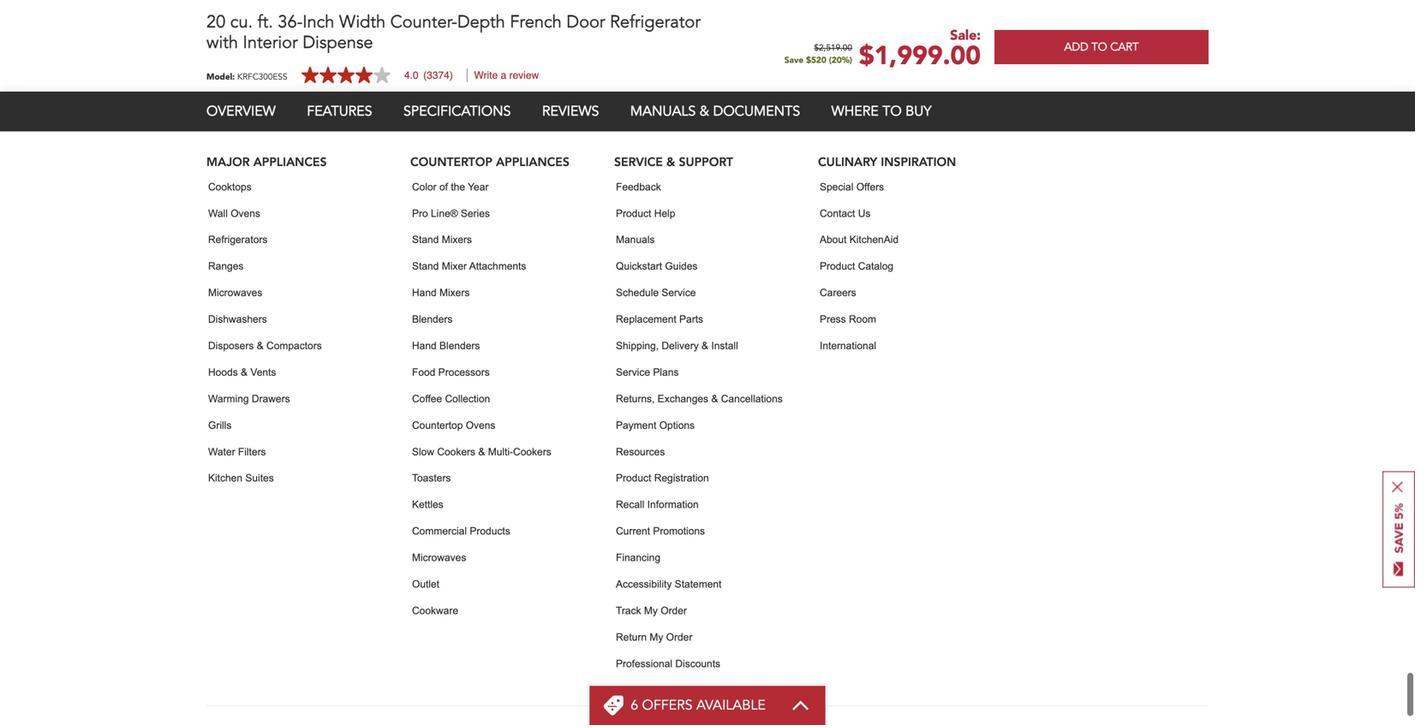 Task type: describe. For each thing, give the bounding box(es) containing it.
ranges link
[[208, 253, 244, 280]]

stand mixers link
[[412, 227, 472, 253]]

(20%)
[[829, 54, 853, 66]]

0 vertical spatial microwaves link
[[208, 280, 263, 306]]

international
[[820, 340, 877, 352]]

0 horizontal spatial service
[[616, 367, 651, 378]]

countertop
[[411, 157, 493, 169]]

promo tag image
[[604, 696, 624, 717]]

slow cookers & multi-cookers
[[412, 446, 552, 458]]

return my order
[[616, 632, 693, 644]]

follow us on facebook image
[[989, 24, 1005, 40]]

mixer
[[442, 261, 467, 272]]

2 cookers from the left
[[513, 446, 552, 458]]

model: krfc300ess
[[207, 71, 288, 83]]

& left install
[[702, 340, 709, 352]]

hoods & vents
[[208, 367, 276, 378]]

appliances for major appliances
[[253, 157, 327, 169]]

disposers & compactors
[[208, 340, 322, 352]]

registration inside the footer menu element
[[655, 473, 709, 484]]

ft.
[[258, 10, 273, 34]]

kettles
[[412, 499, 444, 511]]

mixers for hand mixers
[[440, 287, 470, 299]]

returns, exchanges & cancellations
[[616, 393, 783, 405]]

replacement parts
[[616, 314, 704, 325]]

slow cookers & multi-cookers link
[[412, 439, 552, 466]]

returns,
[[616, 393, 655, 405]]

of
[[440, 181, 448, 193]]

disposers & compactors link
[[208, 333, 322, 360]]

service plans
[[616, 367, 679, 378]]

refrigerators link
[[208, 227, 268, 253]]

payment options link
[[616, 413, 695, 439]]

chevron icon image
[[792, 701, 811, 711]]

recall
[[616, 499, 645, 511]]

service plans link
[[616, 360, 679, 386]]

4.0 (3374)
[[404, 69, 453, 81]]

find a retailer
[[472, 29, 561, 40]]

financing link
[[616, 545, 661, 572]]

hand blenders link
[[412, 333, 480, 360]]

current promotions
[[616, 526, 705, 538]]

manuals link
[[616, 227, 655, 253]]

20
[[207, 10, 226, 34]]

order for return my order
[[667, 632, 693, 644]]

appliances for countertop appliances
[[496, 157, 570, 169]]

product for product help link
[[616, 208, 652, 219]]

product help link
[[616, 200, 676, 227]]

warming
[[208, 393, 249, 405]]

careers
[[820, 287, 857, 299]]

my for return
[[650, 632, 664, 644]]

processors
[[439, 367, 490, 378]]

dishwashers link
[[208, 306, 267, 333]]

feedback link
[[616, 174, 661, 200]]

shipping,
[[616, 340, 659, 352]]

$2,519.00 save $520 (20%)
[[785, 44, 853, 66]]

coffee
[[412, 393, 442, 405]]

order for track my order
[[661, 606, 687, 617]]

product catalog
[[820, 261, 894, 272]]

commercial products link
[[412, 519, 511, 545]]

follow us on instagram image
[[1036, 24, 1052, 40]]

hand for hand mixers
[[412, 287, 437, 299]]

product for the right product registration link
[[616, 473, 652, 484]]

multi-
[[488, 446, 513, 458]]

quickstart guides link
[[616, 253, 698, 280]]

information
[[648, 499, 699, 511]]

& right exchanges
[[712, 393, 719, 405]]

follow us on twitter image
[[1012, 24, 1029, 40]]

0 vertical spatial blenders
[[412, 314, 453, 325]]

toasters
[[412, 473, 451, 484]]

slow
[[412, 446, 435, 458]]

4.0
[[404, 69, 419, 81]]

a
[[501, 69, 507, 81]]

press
[[820, 314, 847, 325]]

warming drawers link
[[208, 386, 290, 413]]

countertop
[[412, 420, 463, 431]]

delivery
[[662, 340, 699, 352]]

cart
[[1111, 39, 1140, 55]]

find a retailer link
[[410, 0, 623, 41]]

warming drawers
[[208, 393, 290, 405]]

statement
[[675, 579, 722, 591]]

pro line® series link
[[412, 200, 490, 227]]

replacement parts link
[[616, 306, 704, 333]]

color of the year link
[[412, 174, 489, 200]]

& up support at the top of page
[[700, 102, 710, 121]]

ovens for wall ovens
[[231, 208, 260, 219]]

specifications
[[404, 102, 511, 121]]

room
[[849, 314, 877, 325]]

$2,519.00
[[815, 44, 853, 53]]

add
[[1065, 39, 1089, 55]]

stand mixer attachments
[[412, 261, 527, 272]]

vents
[[251, 367, 276, 378]]

& up the vents
[[257, 340, 264, 352]]

6 offers available
[[631, 697, 766, 716]]

stand for stand mixers
[[412, 234, 439, 246]]

cu.
[[230, 10, 253, 34]]

shipping, delivery & install link
[[616, 333, 739, 360]]

visit our youtube channel image
[[1060, 24, 1076, 35]]

professional
[[616, 659, 673, 670]]

accessibility statement link
[[616, 572, 722, 598]]

write
[[474, 69, 498, 81]]

service & support
[[615, 157, 734, 169]]

schedule service link
[[616, 280, 696, 306]]

(3374)
[[424, 69, 453, 81]]

countertop appliances
[[411, 157, 570, 169]]

hand for hand blenders
[[412, 340, 437, 352]]

offers
[[642, 697, 693, 716]]

stand mixer attachments link
[[412, 253, 527, 280]]

1 cookers from the left
[[437, 446, 476, 458]]

manuals & documents
[[631, 102, 801, 121]]

color
[[412, 181, 437, 193]]

contact
[[820, 208, 856, 219]]

visit us on pinterest image
[[1083, 24, 1100, 40]]

water filters
[[208, 446, 266, 458]]



Task type: vqa. For each thing, say whether or not it's contained in the screenshot.
bottommost Hand
yes



Task type: locate. For each thing, give the bounding box(es) containing it.
the
[[451, 181, 465, 193]]

0 horizontal spatial registration
[[293, 29, 372, 40]]

payment
[[616, 420, 657, 431]]

color of the year
[[412, 181, 489, 193]]

product registration inside the footer menu element
[[616, 473, 709, 484]]

stand down pro
[[412, 234, 439, 246]]

microwaves link down commercial
[[412, 545, 467, 572]]

1 vertical spatial registration
[[655, 473, 709, 484]]

cancellations
[[721, 393, 783, 405]]

1 vertical spatial blenders
[[440, 340, 480, 352]]

1 horizontal spatial registration
[[655, 473, 709, 484]]

where
[[832, 102, 879, 121]]

manuals inside the footer menu element
[[616, 234, 655, 246]]

microwaves down commercial
[[412, 552, 467, 564]]

& inside 'link'
[[241, 367, 248, 378]]

manuals up quickstart
[[616, 234, 655, 246]]

my inside "link"
[[650, 632, 664, 644]]

refrigerator
[[610, 10, 701, 34]]

microwaves up dishwashers in the left top of the page
[[208, 287, 263, 299]]

microwaves link up dishwashers in the left top of the page
[[208, 280, 263, 306]]

install
[[712, 340, 739, 352]]

overview
[[207, 102, 276, 121]]

0 vertical spatial hand
[[412, 287, 437, 299]]

reviews
[[542, 102, 599, 121]]

specifications link
[[404, 102, 511, 121]]

recall information link
[[616, 492, 699, 519]]

& right service at the left
[[667, 157, 676, 169]]

& left the vents
[[241, 367, 248, 378]]

1 horizontal spatial microwaves
[[412, 552, 467, 564]]

compactors
[[267, 340, 322, 352]]

product for product catalog link
[[820, 261, 856, 272]]

stand inside 'link'
[[412, 261, 439, 272]]

service up returns,
[[616, 367, 651, 378]]

$1,999.00
[[860, 39, 981, 74]]

service
[[615, 157, 663, 169]]

mixers down mixer
[[440, 287, 470, 299]]

product registration image
[[287, 0, 321, 28]]

press room
[[820, 314, 877, 325]]

sale:
[[951, 26, 981, 45]]

major
[[207, 157, 250, 169]]

features
[[307, 102, 372, 121]]

0 horizontal spatial product registration link
[[198, 0, 410, 41]]

manuals & documents link
[[631, 102, 801, 121]]

1 vertical spatial microwaves link
[[412, 545, 467, 572]]

wall ovens
[[208, 208, 260, 219]]

hoods & vents link
[[208, 360, 276, 386]]

ovens right wall
[[231, 208, 260, 219]]

mixers up mixer
[[442, 234, 472, 246]]

write a review
[[474, 69, 539, 81]]

mixers for stand mixers
[[442, 234, 472, 246]]

0 horizontal spatial microwaves
[[208, 287, 263, 299]]

1 vertical spatial order
[[667, 632, 693, 644]]

disposers
[[208, 340, 254, 352]]

1 vertical spatial my
[[650, 632, 664, 644]]

footer menu element
[[198, 153, 1218, 679]]

2 stand from the top
[[412, 261, 439, 272]]

financing
[[616, 552, 661, 564]]

hand inside hand blenders link
[[412, 340, 437, 352]]

microwaves link
[[208, 280, 263, 306], [412, 545, 467, 572]]

hoods
[[208, 367, 238, 378]]

cooktops link
[[208, 174, 252, 200]]

0 horizontal spatial product registration
[[237, 29, 372, 40]]

1 appliances from the left
[[253, 157, 327, 169]]

1 horizontal spatial service
[[662, 287, 696, 299]]

1 horizontal spatial product registration link
[[616, 466, 709, 492]]

quickstart
[[616, 261, 663, 272]]

manuals for manuals
[[616, 234, 655, 246]]

& left multi-
[[479, 446, 485, 458]]

registration down the product registration image
[[293, 29, 372, 40]]

blenders up processors
[[440, 340, 480, 352]]

find
[[472, 29, 498, 40]]

ovens
[[231, 208, 260, 219], [466, 420, 496, 431]]

order inside "link"
[[667, 632, 693, 644]]

a
[[502, 29, 509, 40]]

depth
[[458, 10, 505, 34]]

water
[[208, 446, 235, 458]]

1 hand from the top
[[412, 287, 437, 299]]

1 vertical spatial manuals
[[616, 234, 655, 246]]

available
[[697, 697, 766, 716]]

inch
[[303, 10, 335, 34]]

1 vertical spatial ovens
[[466, 420, 496, 431]]

close image
[[1393, 482, 1404, 493]]

1 vertical spatial product registration
[[616, 473, 709, 484]]

stand for stand mixer attachments
[[412, 261, 439, 272]]

order
[[661, 606, 687, 617], [667, 632, 693, 644]]

cooktops
[[208, 181, 252, 193]]

1 vertical spatial mixers
[[440, 287, 470, 299]]

heading containing 6
[[631, 697, 766, 716]]

kitchenaid
[[850, 234, 899, 246]]

products
[[470, 526, 511, 538]]

where to buy
[[832, 102, 932, 121]]

0 horizontal spatial ovens
[[231, 208, 260, 219]]

kitchen suites
[[208, 473, 274, 484]]

1 horizontal spatial appliances
[[496, 157, 570, 169]]

1 vertical spatial hand
[[412, 340, 437, 352]]

0 vertical spatial stand
[[412, 234, 439, 246]]

registration
[[293, 29, 372, 40], [655, 473, 709, 484]]

1 horizontal spatial ovens
[[466, 420, 496, 431]]

product registration up recall information
[[616, 473, 709, 484]]

manuals up 'service & support'
[[631, 102, 696, 121]]

schedule service
[[616, 287, 696, 299]]

0 horizontal spatial cookers
[[437, 446, 476, 458]]

feedback
[[616, 181, 661, 193]]

microwaves for "microwaves" link to the bottom
[[412, 552, 467, 564]]

blenders down hand mixers link
[[412, 314, 453, 325]]

0 vertical spatial order
[[661, 606, 687, 617]]

0 horizontal spatial appliances
[[253, 157, 327, 169]]

0 vertical spatial my
[[644, 606, 658, 617]]

payment options
[[616, 420, 695, 431]]

1 vertical spatial product registration link
[[616, 466, 709, 492]]

0 vertical spatial service
[[662, 287, 696, 299]]

service down guides
[[662, 287, 696, 299]]

&
[[700, 102, 710, 121], [667, 157, 676, 169], [257, 340, 264, 352], [702, 340, 709, 352], [241, 367, 248, 378], [712, 393, 719, 405], [479, 446, 485, 458]]

order up professional discounts
[[667, 632, 693, 644]]

blenders link
[[412, 306, 453, 333]]

0 vertical spatial product registration
[[237, 29, 372, 40]]

stand left mixer
[[412, 261, 439, 272]]

0 vertical spatial manuals
[[631, 102, 696, 121]]

1 stand from the top
[[412, 234, 439, 246]]

hand blenders
[[412, 340, 480, 352]]

about kitchenaid
[[820, 234, 899, 246]]

appliances right major at the left
[[253, 157, 327, 169]]

6
[[631, 697, 639, 716]]

krfc300ess
[[237, 71, 288, 83]]

cookers
[[437, 446, 476, 458], [513, 446, 552, 458]]

1 horizontal spatial microwaves link
[[412, 545, 467, 572]]

1 horizontal spatial product registration
[[616, 473, 709, 484]]

hand inside hand mixers link
[[412, 287, 437, 299]]

hand up blenders link
[[412, 287, 437, 299]]

ovens for countertop ovens
[[466, 420, 496, 431]]

countertop ovens link
[[412, 413, 496, 439]]

product registration down the product registration image
[[237, 29, 372, 40]]

track my order
[[616, 606, 687, 617]]

hand up food
[[412, 340, 437, 352]]

product registration
[[237, 29, 372, 40], [616, 473, 709, 484]]

series
[[461, 208, 490, 219]]

1 horizontal spatial cookers
[[513, 446, 552, 458]]

microwaves for top "microwaves" link
[[208, 287, 263, 299]]

dishwashers
[[208, 314, 267, 325]]

find a retailer image
[[500, 0, 534, 28]]

dispense
[[303, 31, 373, 54]]

kitchen suites link
[[208, 466, 274, 492]]

appliances down reviews
[[496, 157, 570, 169]]

shipping, delivery & install
[[616, 340, 739, 352]]

ovens up slow cookers & multi-cookers
[[466, 420, 496, 431]]

documents
[[714, 102, 801, 121]]

hand mixers
[[412, 287, 470, 299]]

heading
[[631, 697, 766, 716]]

width
[[339, 10, 386, 34]]

my right the "track"
[[644, 606, 658, 617]]

food processors link
[[412, 360, 490, 386]]

to
[[883, 102, 902, 121]]

1 vertical spatial microwaves
[[412, 552, 467, 564]]

coffee collection link
[[412, 386, 490, 413]]

2 appliances from the left
[[496, 157, 570, 169]]

0 vertical spatial ovens
[[231, 208, 260, 219]]

retailer
[[513, 29, 561, 40]]

commercial products
[[412, 526, 511, 538]]

0 vertical spatial mixers
[[442, 234, 472, 246]]

add to cart button
[[995, 30, 1209, 64]]

registration up information
[[655, 473, 709, 484]]

hand
[[412, 287, 437, 299], [412, 340, 437, 352]]

1 vertical spatial service
[[616, 367, 651, 378]]

return
[[616, 632, 647, 644]]

exchanges
[[658, 393, 709, 405]]

manuals for manuals & documents
[[631, 102, 696, 121]]

my right return
[[650, 632, 664, 644]]

my for track
[[644, 606, 658, 617]]

1 vertical spatial stand
[[412, 261, 439, 272]]

2 hand from the top
[[412, 340, 437, 352]]

food
[[412, 367, 436, 378]]

returns, exchanges & cancellations link
[[616, 386, 783, 413]]

0 horizontal spatial microwaves link
[[208, 280, 263, 306]]

0 vertical spatial microwaves
[[208, 287, 263, 299]]

major appliances
[[207, 157, 327, 169]]

order down the accessibility statement link
[[661, 606, 687, 617]]

outlet
[[412, 579, 440, 591]]

0 vertical spatial registration
[[293, 29, 372, 40]]

0 vertical spatial product registration link
[[198, 0, 410, 41]]

wall
[[208, 208, 228, 219]]

plans
[[653, 367, 679, 378]]



